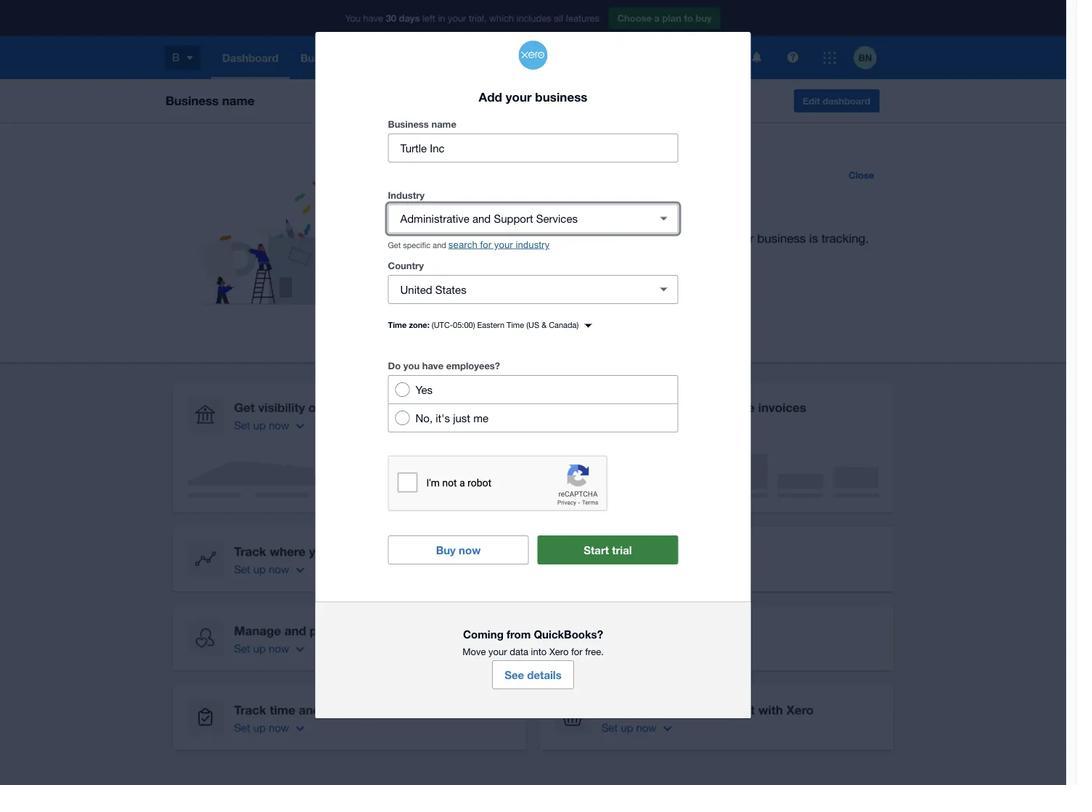 Task type: locate. For each thing, give the bounding box(es) containing it.
name
[[432, 119, 457, 130]]

your inside coming from quickbooks? move your data into xero for free.
[[489, 646, 507, 658]]

start trial
[[584, 544, 632, 557]]

add your business
[[479, 90, 588, 104]]

Business name field
[[389, 134, 678, 162]]

do you have employees?
[[388, 361, 500, 372]]

from
[[507, 628, 531, 641]]

yes
[[416, 384, 433, 396]]

details
[[527, 669, 562, 682]]

0 vertical spatial for
[[480, 239, 492, 250]]

your down the industry field
[[494, 239, 513, 250]]

time left zone:
[[388, 320, 407, 330]]

add
[[479, 90, 503, 104]]

1 horizontal spatial time
[[507, 320, 524, 330]]

for
[[480, 239, 492, 250], [572, 646, 583, 658]]

industry
[[516, 239, 550, 250]]

your left data
[[489, 646, 507, 658]]

your
[[506, 90, 532, 104], [494, 239, 513, 250], [489, 646, 507, 658]]

2 vertical spatial your
[[489, 646, 507, 658]]

buy
[[436, 544, 456, 557]]

clear image
[[650, 275, 679, 304]]

get
[[388, 240, 401, 250]]

1 vertical spatial for
[[572, 646, 583, 658]]

business
[[388, 119, 429, 130]]

time
[[388, 320, 407, 330], [507, 320, 524, 330]]

business
[[535, 90, 588, 104]]

see details button
[[493, 661, 574, 690]]

data
[[510, 646, 529, 658]]

employees?
[[446, 361, 500, 372]]

canada)
[[549, 320, 579, 330]]

2 time from the left
[[507, 320, 524, 330]]

you
[[404, 361, 420, 372]]

no,
[[416, 412, 433, 425]]

have
[[422, 361, 444, 372]]

0 horizontal spatial time
[[388, 320, 407, 330]]

buy now
[[436, 544, 481, 557]]

time left (us
[[507, 320, 524, 330]]

me
[[474, 412, 489, 425]]

search
[[449, 239, 478, 250]]

for right search at the left top of the page
[[480, 239, 492, 250]]

get specific and search for your industry
[[388, 239, 550, 250]]

for left free.
[[572, 646, 583, 658]]

start
[[584, 544, 609, 557]]

1 horizontal spatial for
[[572, 646, 583, 658]]

your right add at top
[[506, 90, 532, 104]]

do
[[388, 361, 401, 372]]



Task type: describe. For each thing, give the bounding box(es) containing it.
search for your industry button
[[449, 239, 550, 251]]

start trial button
[[538, 536, 679, 565]]

xero
[[550, 646, 569, 658]]

just
[[453, 412, 471, 425]]

it's
[[436, 412, 450, 425]]

into
[[531, 646, 547, 658]]

no, it's just me
[[416, 412, 489, 425]]

eastern
[[478, 320, 505, 330]]

see
[[505, 669, 524, 682]]

xero image
[[519, 41, 548, 70]]

trial
[[612, 544, 632, 557]]

do you have employees? group
[[388, 376, 679, 433]]

zone:
[[409, 320, 430, 330]]

1 vertical spatial your
[[494, 239, 513, 250]]

Industry field
[[389, 205, 644, 233]]

buy now button
[[388, 536, 529, 565]]

now
[[459, 544, 481, 557]]

(us
[[527, 320, 540, 330]]

country
[[388, 260, 424, 272]]

coming from quickbooks? move your data into xero for free.
[[463, 628, 604, 658]]

05:00)
[[453, 320, 475, 330]]

specific
[[403, 240, 431, 250]]

industry
[[388, 190, 425, 201]]

free.
[[586, 646, 604, 658]]

and
[[433, 240, 446, 250]]

see details
[[505, 669, 562, 682]]

&
[[542, 320, 547, 330]]

quickbooks?
[[534, 628, 603, 641]]

(utc-
[[432, 320, 453, 330]]

dropdown button image
[[650, 205, 679, 234]]

move
[[463, 646, 486, 658]]

for inside coming from quickbooks? move your data into xero for free.
[[572, 646, 583, 658]]

coming
[[463, 628, 504, 641]]

Country field
[[389, 276, 644, 304]]

0 vertical spatial your
[[506, 90, 532, 104]]

0 horizontal spatial for
[[480, 239, 492, 250]]

1 time from the left
[[388, 320, 407, 330]]

time zone: (utc-05:00) eastern time (us & canada)
[[388, 320, 579, 330]]

business name
[[388, 119, 457, 130]]



Task type: vqa. For each thing, say whether or not it's contained in the screenshot.
Invoices.
no



